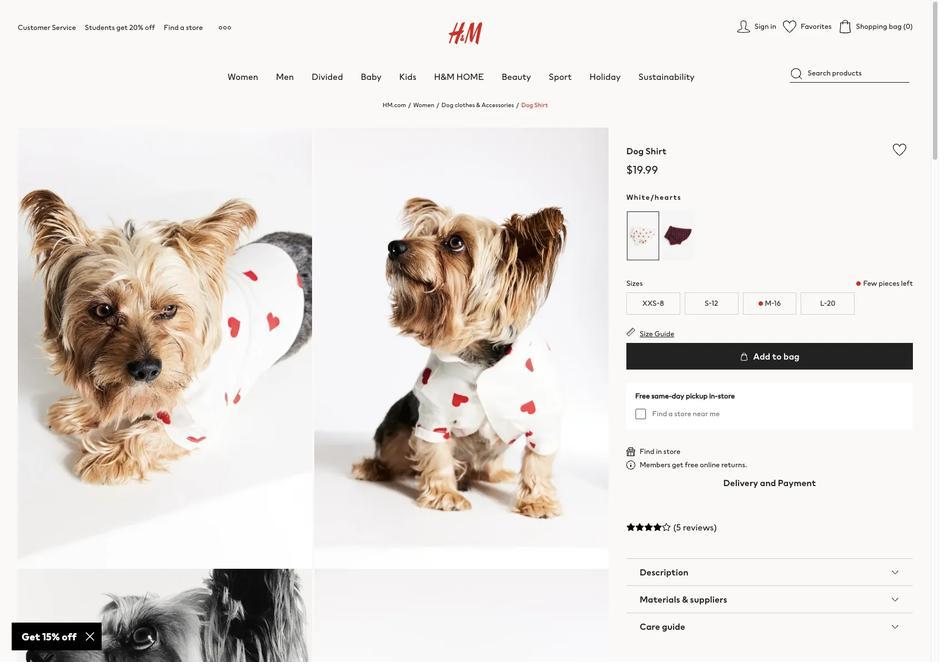 Task type: locate. For each thing, give the bounding box(es) containing it.
pickup
[[686, 391, 708, 402]]

header.primary.navigation element
[[18, 9, 939, 83]]

&
[[476, 101, 480, 109], [682, 593, 688, 606]]

in for find
[[656, 447, 662, 457]]

find a store link
[[164, 22, 203, 33]]

0 vertical spatial bag
[[889, 21, 902, 32]]

get for students
[[116, 22, 128, 33]]

a inside the $19.99 main content
[[669, 409, 673, 419]]

materials
[[640, 593, 680, 606]]

description
[[640, 566, 689, 579]]

sign
[[755, 21, 769, 32]]

/ left clothes
[[437, 101, 439, 109]]

a down 'day'
[[669, 409, 673, 419]]

2 / from the left
[[437, 101, 439, 109]]

0 horizontal spatial &
[[476, 101, 480, 109]]

1 vertical spatial find
[[652, 409, 667, 419]]

store left near
[[674, 409, 691, 419]]

care guide button
[[626, 614, 913, 640]]

get for members
[[672, 460, 683, 470]]

divided
[[312, 70, 343, 83]]

students
[[85, 22, 115, 33]]

shirt
[[534, 101, 548, 109], [646, 144, 667, 158]]

women link
[[228, 70, 258, 83], [413, 101, 434, 109]]

favorites
[[801, 21, 832, 32]]

store right off
[[186, 22, 203, 33]]

1 horizontal spatial get
[[672, 460, 683, 470]]

women left men link
[[228, 70, 258, 83]]

women right hm.com link
[[413, 101, 434, 109]]

find up members
[[640, 447, 655, 457]]

find inside header.primary.navigation element
[[164, 22, 179, 33]]

a right off
[[180, 22, 184, 33]]

few pieces left
[[863, 278, 913, 289]]

kids
[[399, 70, 416, 83]]

0 horizontal spatial women
[[228, 70, 258, 83]]

(0)
[[903, 21, 913, 32]]

bag right to
[[783, 350, 800, 363]]

store up members
[[663, 447, 681, 457]]

0 vertical spatial &
[[476, 101, 480, 109]]

sport
[[549, 70, 572, 83]]

2 horizontal spatial /
[[516, 101, 519, 109]]

care
[[640, 620, 660, 634]]

sustainability
[[639, 70, 695, 83]]

1 vertical spatial bag
[[783, 350, 800, 363]]

dog right accessories
[[521, 101, 533, 109]]

customer service link
[[18, 22, 76, 33]]

dog left clothes
[[442, 101, 453, 109]]

dog up $19.99 on the right of the page
[[626, 144, 644, 158]]

dog clothes & accessories link
[[442, 101, 514, 109]]

beauty link
[[502, 70, 531, 83]]

in inside the $19.99 main content
[[656, 447, 662, 457]]

a for find a store
[[180, 22, 184, 33]]

2 horizontal spatial dog
[[626, 144, 644, 158]]

0 horizontal spatial shirt
[[534, 101, 548, 109]]

20%
[[129, 22, 144, 33]]

service
[[52, 22, 76, 33]]

dog shirt $19.99
[[626, 144, 667, 178]]

students get 20% off link
[[85, 22, 155, 33]]

None radio
[[626, 211, 660, 261]]

dog shirt - white/hearts - ladies | h&m us 4 image
[[314, 569, 609, 663]]

get inside the $19.99 main content
[[672, 460, 683, 470]]

shopping bag (0)
[[856, 21, 913, 32]]

bag inside the shopping bag (0) "link"
[[889, 21, 902, 32]]

members get free online returns.
[[640, 460, 747, 470]]

description button
[[626, 559, 913, 586]]

0 horizontal spatial women link
[[228, 70, 258, 83]]

sport link
[[549, 70, 572, 83]]

1 vertical spatial &
[[682, 593, 688, 606]]

store
[[186, 22, 203, 33], [718, 391, 735, 402], [674, 409, 691, 419], [663, 447, 681, 457]]

l-
[[820, 298, 827, 309]]

0 vertical spatial get
[[116, 22, 128, 33]]

0 horizontal spatial /
[[408, 101, 411, 109]]

same-
[[652, 391, 672, 402]]

& right clothes
[[476, 101, 480, 109]]

0 horizontal spatial in
[[656, 447, 662, 457]]

1 horizontal spatial women link
[[413, 101, 434, 109]]

0 vertical spatial women link
[[228, 70, 258, 83]]

0 vertical spatial women
[[228, 70, 258, 83]]

size guide button
[[626, 328, 674, 339]]

1 horizontal spatial /
[[437, 101, 439, 109]]

0 horizontal spatial a
[[180, 22, 184, 33]]

1 horizontal spatial bag
[[889, 21, 902, 32]]

get left '20%'
[[116, 22, 128, 33]]

0 vertical spatial find
[[164, 22, 179, 33]]

day
[[672, 391, 684, 402]]

1 horizontal spatial women
[[413, 101, 434, 109]]

1 horizontal spatial &
[[682, 593, 688, 606]]

1 vertical spatial shirt
[[646, 144, 667, 158]]

1 horizontal spatial a
[[669, 409, 673, 419]]

women link left men link
[[228, 70, 258, 83]]

m-
[[765, 298, 774, 309]]

bag inside add to bag button
[[783, 350, 800, 363]]

0 horizontal spatial bag
[[783, 350, 800, 363]]

store inside header.primary.navigation element
[[186, 22, 203, 33]]

0 vertical spatial in
[[770, 21, 776, 32]]

get inside header.primary.navigation element
[[116, 22, 128, 33]]

1 horizontal spatial shirt
[[646, 144, 667, 158]]

women link right hm.com link
[[413, 101, 434, 109]]

a
[[180, 22, 184, 33], [669, 409, 673, 419]]

store for find a store near me
[[674, 409, 691, 419]]

dog shirt - white/hearts - ladies | h&m us image
[[18, 128, 312, 569]]

me
[[710, 409, 720, 419]]

get left free
[[672, 460, 683, 470]]

add to bag
[[751, 350, 800, 363]]

get
[[116, 22, 128, 33], [672, 460, 683, 470]]

1 vertical spatial in
[[656, 447, 662, 457]]

0 vertical spatial a
[[180, 22, 184, 33]]

materials & suppliers
[[640, 593, 727, 606]]

sustainability link
[[639, 70, 695, 83]]

a for find a store near me
[[669, 409, 673, 419]]

& left suppliers
[[682, 593, 688, 606]]

returns.
[[721, 460, 747, 470]]

None radio
[[661, 211, 695, 261]]

/ left dog shirt link
[[516, 101, 519, 109]]

1 vertical spatial get
[[672, 460, 683, 470]]

1 vertical spatial a
[[669, 409, 673, 419]]

find a store
[[164, 22, 203, 33]]

dog inside dog shirt $19.99
[[626, 144, 644, 158]]

(5
[[673, 521, 681, 534]]

16
[[774, 298, 781, 309]]

guide
[[662, 620, 685, 634]]

delivery and payment
[[723, 477, 816, 490]]

0 horizontal spatial dog
[[442, 101, 453, 109]]

2 vertical spatial find
[[640, 447, 655, 457]]

beauty
[[502, 70, 531, 83]]

free
[[635, 391, 650, 402]]

none radio inside the $19.99 main content
[[626, 211, 660, 261]]

suppliers
[[690, 593, 727, 606]]

women
[[228, 70, 258, 83], [413, 101, 434, 109]]

in
[[770, 21, 776, 32], [656, 447, 662, 457]]

find right off
[[164, 22, 179, 33]]

in up members
[[656, 447, 662, 457]]

xxs-8
[[642, 298, 664, 309]]

bag
[[889, 21, 902, 32], [783, 350, 800, 363]]

a inside header.primary.navigation element
[[180, 22, 184, 33]]

holiday link
[[590, 70, 621, 83]]

sign in
[[755, 21, 776, 32]]

(5 reviews) button
[[626, 514, 913, 541]]

hm.com / women / dog clothes & accessories / dog shirt
[[383, 101, 548, 109]]

1 / from the left
[[408, 101, 411, 109]]

1 vertical spatial women
[[413, 101, 434, 109]]

dog
[[442, 101, 453, 109], [521, 101, 533, 109], [626, 144, 644, 158]]

0 horizontal spatial get
[[116, 22, 128, 33]]

find for find a store
[[164, 22, 179, 33]]

favorites link
[[783, 20, 832, 33]]

h&m home link
[[434, 70, 484, 83]]

add to bag button
[[626, 343, 913, 370]]

home
[[457, 70, 484, 83]]

1 vertical spatial women link
[[413, 101, 434, 109]]

in inside button
[[770, 21, 776, 32]]

1 horizontal spatial in
[[770, 21, 776, 32]]

white/hearts
[[626, 192, 682, 203]]

in right sign
[[770, 21, 776, 32]]

/ right hm.com
[[408, 101, 411, 109]]

find down same-
[[652, 409, 667, 419]]

bag left (0)
[[889, 21, 902, 32]]



Task type: describe. For each thing, give the bounding box(es) containing it.
shopping
[[856, 21, 887, 32]]

sign in button
[[737, 20, 776, 33]]

shirt inside dog shirt $19.99
[[646, 144, 667, 158]]

online
[[700, 460, 720, 470]]

in for sign
[[770, 21, 776, 32]]

delivery and payment button
[[626, 470, 913, 497]]

find for find a store near me
[[652, 409, 667, 419]]

(5 reviews)
[[673, 521, 717, 534]]

m-16
[[765, 298, 781, 309]]

delivery
[[723, 477, 758, 490]]

divided link
[[312, 70, 343, 83]]

payment
[[778, 477, 816, 490]]

few
[[863, 278, 877, 289]]

left
[[901, 278, 913, 289]]

find for find in store
[[640, 447, 655, 457]]

red/plaid image
[[661, 211, 695, 261]]

store for find a store
[[186, 22, 203, 33]]

baby
[[361, 70, 382, 83]]

& inside materials & suppliers dropdown button
[[682, 593, 688, 606]]

clothes
[[455, 101, 475, 109]]

find in store
[[640, 447, 681, 457]]

near
[[693, 409, 708, 419]]

baby link
[[361, 70, 382, 83]]

holiday
[[590, 70, 621, 83]]

men
[[276, 70, 294, 83]]

none radio inside the $19.99 main content
[[661, 211, 695, 261]]

shopping bag (0) link
[[838, 20, 913, 33]]

xxs-
[[642, 298, 660, 309]]

s-
[[705, 298, 712, 309]]

sizes
[[626, 278, 643, 289]]

hm.com link
[[383, 101, 406, 109]]

customer
[[18, 22, 50, 33]]

in-
[[709, 391, 718, 402]]

to
[[772, 350, 782, 363]]

add
[[753, 350, 771, 363]]

find in store button
[[626, 447, 681, 457]]

reviews)
[[683, 521, 717, 534]]

size guide
[[640, 329, 674, 339]]

students get 20% off
[[85, 22, 155, 33]]

women link inside header.primary.navigation element
[[228, 70, 258, 83]]

20
[[827, 298, 836, 309]]

h&m image
[[449, 22, 482, 44]]

find a store near me
[[652, 409, 720, 419]]

off
[[145, 22, 155, 33]]

store up "me"
[[718, 391, 735, 402]]

and
[[760, 477, 776, 490]]

0 vertical spatial shirt
[[534, 101, 548, 109]]

dog shirt - white/hearts - ladies | h&m us 2 image
[[314, 128, 609, 569]]

s-12
[[705, 298, 718, 309]]

free same-day pickup in-store
[[635, 391, 735, 402]]

women inside the $19.99 main content
[[413, 101, 434, 109]]

guide
[[655, 329, 674, 339]]

dog shirt link
[[521, 101, 548, 109]]

store for find in store
[[663, 447, 681, 457]]

kids link
[[399, 70, 416, 83]]

1 horizontal spatial dog
[[521, 101, 533, 109]]

Search products search field
[[790, 64, 909, 83]]

men link
[[276, 70, 294, 83]]

dog shirt - white/hearts - ladies | h&m us 3 image
[[18, 569, 312, 663]]

white/hearts image
[[626, 211, 660, 261]]

12
[[712, 298, 718, 309]]

$19.99 main content
[[0, 92, 931, 663]]

h&m home
[[434, 70, 484, 83]]

3 / from the left
[[516, 101, 519, 109]]

4 / 5 image
[[626, 523, 671, 532]]

size
[[640, 329, 653, 339]]

8
[[660, 298, 664, 309]]

h&m
[[434, 70, 455, 83]]

members
[[640, 460, 671, 470]]

customer service
[[18, 22, 76, 33]]

pieces
[[879, 278, 900, 289]]

women inside header.primary.navigation element
[[228, 70, 258, 83]]

$19.99
[[626, 162, 658, 178]]

hm.com
[[383, 101, 406, 109]]

care guide
[[640, 620, 685, 634]]

materials & suppliers button
[[626, 586, 913, 613]]

women link inside the $19.99 main content
[[413, 101, 434, 109]]

free
[[685, 460, 699, 470]]



Task type: vqa. For each thing, say whether or not it's contained in the screenshot.
top the bag
yes



